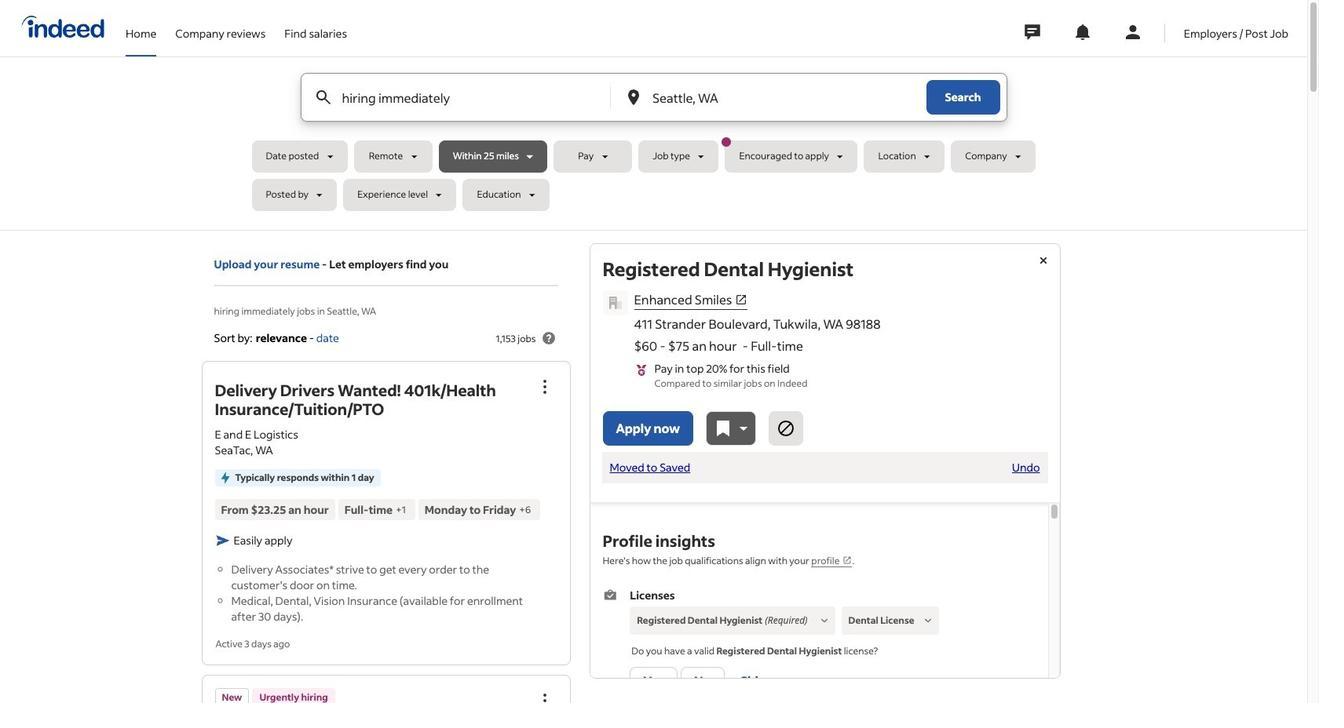 Task type: vqa. For each thing, say whether or not it's contained in the screenshot.
Enhanced Smiles (opens in a new tab) "image"
yes



Task type: locate. For each thing, give the bounding box(es) containing it.
missing qualification image
[[817, 614, 831, 628]]

job actions for business office - medical is collapsed image
[[535, 692, 554, 704]]

close job details image
[[1034, 251, 1053, 270]]

notifications unread count 0 image
[[1073, 23, 1092, 42]]

job actions for delivery drivers wanted! 401k/health insurance/tuition/pto is collapsed image
[[535, 378, 554, 397]]

enhanced smiles (opens in a new tab) image
[[735, 294, 748, 306]]

None search field
[[252, 73, 1056, 218]]

licenses group
[[603, 587, 1036, 699]]

messages unread count 0 image
[[1022, 16, 1043, 48]]



Task type: describe. For each thing, give the bounding box(es) containing it.
missing qualification image
[[921, 614, 935, 628]]

help icon image
[[539, 329, 558, 348]]

Edit location text field
[[649, 74, 895, 121]]

search: Job title, keywords, or company text field
[[339, 74, 584, 121]]

profile (opens in a new window) image
[[843, 556, 852, 565]]

not interested image
[[777, 419, 796, 438]]



